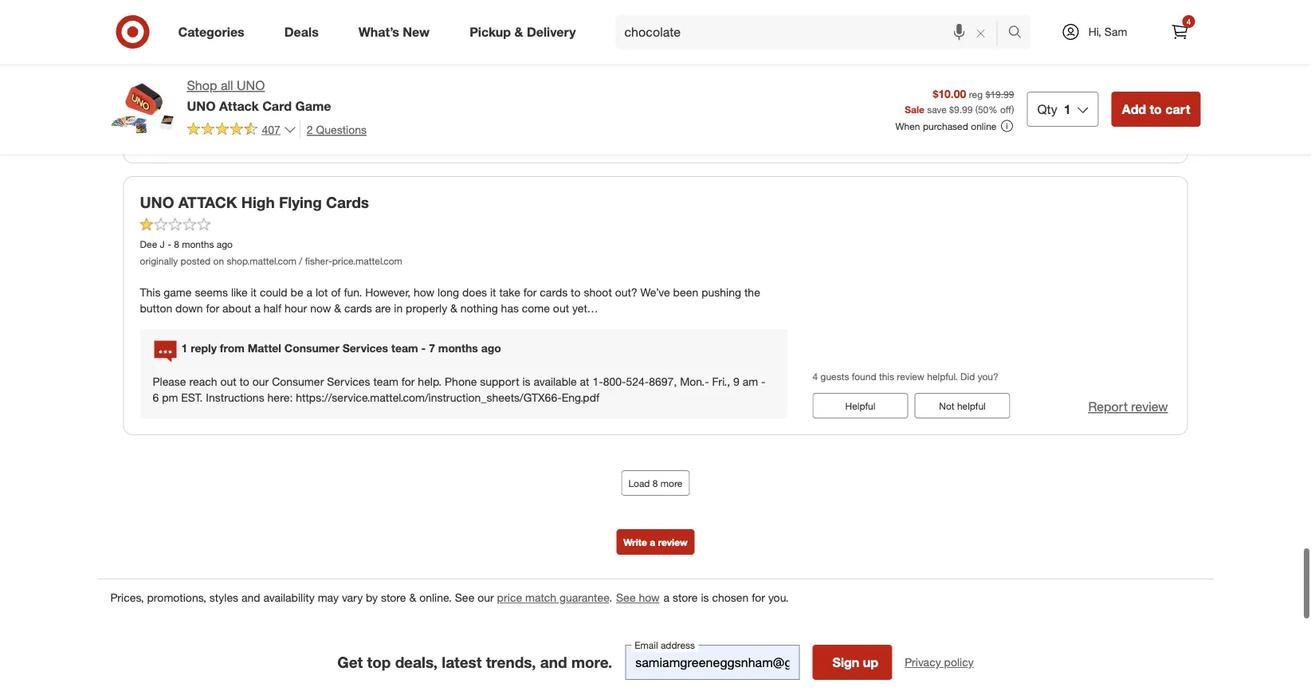 Task type: vqa. For each thing, say whether or not it's contained in the screenshot.
Helpful
yes



Task type: describe. For each thing, give the bounding box(es) containing it.
- inside please reach out to our consumer services team for help. phone support is available at 1-800-524-8697, mon.- fri., 9 am - 6 pm est. instructions here: https://service.mattel.com/instruction_sheets/gtx66-eng.pdf
[[761, 375, 766, 389]]

/
[[299, 255, 302, 267]]

months for 1 reply from mattel consumer services team - 7 months ago
[[438, 342, 478, 356]]

& right no
[[515, 24, 523, 40]]

- inside dee j - 8 months ago originally posted on shop.mattel.com / fisher-price.mattel.com
[[168, 238, 171, 250]]

nothing
[[461, 302, 498, 316]]

$
[[950, 103, 954, 115]]

what's new link
[[345, 14, 450, 49]]

1 helpful from the top
[[957, 128, 986, 140]]

2 not helpful button from the top
[[915, 393, 1011, 419]]

2 vertical spatial cards
[[344, 302, 372, 316]]

write a review
[[624, 536, 688, 548]]

is inside i brought this for me and my kids to play and turned it on it lights up but no cards will come out so back to the store it goes don't buy this game it is a waste of money and time and $10 dollar for c batteries.
[[223, 30, 231, 44]]

image of uno attack card game image
[[110, 77, 174, 140]]

up inside button
[[863, 655, 879, 670]]

fri., inside please reach out to our consumer services team for help. phone support is available at 1-800-524-8697, mon.- fri., 9 am - 6 pm est. instructions here: https://service.mattel.com/instruction_sheets/gtx66-eng.pdf
[[712, 375, 730, 389]]

come inside this game seems like it could be a lot of fun. however, how long does it take for cards to shoot out? we've been pushing the button down for about a half hour now & cards are in properly & nothing has come out yet…
[[522, 302, 550, 316]]

sign up
[[833, 655, 879, 670]]

don't hesitate to reach out to our customer service team if you experience any quality issues. phone support is available at 800-524-8697, mon.- fri., 9am - 6pm est.
[[153, 103, 770, 133]]

customer
[[321, 103, 370, 117]]

promotions,
[[147, 591, 206, 605]]

& left online.
[[409, 591, 416, 605]]

it up $10
[[402, 14, 408, 28]]

are
[[375, 302, 391, 316]]

search
[[1001, 26, 1039, 41]]

helpful. for helpful
[[927, 371, 958, 383]]

for right take
[[524, 286, 537, 300]]

store left chosen
[[673, 591, 698, 605]]

est. inside please reach out to our consumer services team for help. phone support is available at 1-800-524-8697, mon.- fri., 9 am - 6 pm est. instructions here: https://service.mattel.com/instruction_sheets/gtx66-eng.pdf
[[181, 391, 203, 405]]

attack
[[178, 193, 237, 211]]

it left waste
[[213, 30, 219, 44]]

load 8 more
[[629, 477, 683, 489]]

so
[[617, 14, 629, 28]]

online.
[[419, 591, 452, 605]]

and down turned at the top left of page
[[372, 30, 390, 44]]

come inside i brought this for me and my kids to play and turned it on it lights up but no cards will come out so back to the store it goes don't buy this game it is a waste of money and time and $10 dollar for c batteries.
[[566, 14, 595, 28]]

trends,
[[486, 653, 536, 672]]

kids
[[284, 14, 304, 28]]

when
[[896, 120, 920, 132]]

8 inside dee j - 8 months ago originally posted on shop.mattel.com / fisher-price.mattel.com
[[174, 238, 179, 250]]

match
[[525, 591, 557, 605]]

What can we help you find? suggestions appear below search field
[[615, 14, 1012, 49]]

has
[[501, 302, 519, 316]]

consumer for our
[[285, 70, 340, 84]]

pickup & delivery link
[[456, 14, 596, 49]]

cart
[[1166, 101, 1191, 117]]

be
[[291, 286, 304, 300]]

a inside button
[[650, 536, 655, 548]]

cards inside i brought this for me and my kids to play and turned it on it lights up but no cards will come out so back to the store it goes don't buy this game it is a waste of money and time and $10 dollar for c batteries.
[[517, 14, 544, 28]]

helpful. for not helpful
[[927, 99, 958, 111]]

lights
[[436, 14, 462, 28]]

and up waste
[[244, 14, 263, 28]]

no
[[501, 14, 513, 28]]

categories
[[178, 24, 245, 40]]

from for to
[[220, 70, 245, 84]]

qty 1
[[1038, 101, 1071, 117]]

to up money
[[307, 14, 317, 28]]

dee j - 8 months ago originally posted on shop.mattel.com / fisher-price.mattel.com
[[140, 238, 403, 267]]

the inside this game seems like it could be a lot of fun. however, how long does it take for cards to shoot out? we've been pushing the button down for about a half hour now & cards are in properly & nothing has come out yet…
[[745, 286, 760, 300]]

hesitate
[[183, 103, 222, 117]]

- left 7
[[421, 342, 426, 356]]

did for 3 guests found this review helpful. did you?
[[961, 99, 975, 111]]

phone inside don't hesitate to reach out to our customer service team if you experience any quality issues. phone support is available at 800-524-8697, mon.- fri., 9am - 6pm est.
[[625, 103, 657, 117]]

am
[[743, 375, 758, 389]]

)
[[1012, 103, 1014, 115]]

j
[[160, 238, 165, 250]]

and left more.
[[540, 653, 567, 672]]

brought
[[146, 14, 185, 28]]

9.99
[[954, 103, 973, 115]]

for left the me
[[209, 14, 222, 28]]

write
[[624, 536, 647, 548]]

mon.- inside don't hesitate to reach out to our customer service team if you experience any quality issues. phone support is available at 800-524-8697, mon.- fri., 9am - 6pm est.
[[230, 119, 259, 133]]

button
[[140, 302, 172, 316]]

- inside don't hesitate to reach out to our customer service team if you experience any quality issues. phone support is available at 800-524-8697, mon.- fri., 9am - 6pm est.
[[308, 119, 312, 133]]

and right styles
[[242, 591, 260, 605]]

batteries.
[[473, 30, 519, 44]]

uno attack high flying cards
[[140, 193, 369, 211]]

eng.pdf
[[562, 391, 600, 405]]

a left lot
[[307, 286, 313, 300]]

for left c
[[445, 30, 459, 44]]

0 horizontal spatial 4
[[429, 70, 435, 84]]

1 vertical spatial 1
[[1064, 101, 1071, 117]]

.
[[609, 591, 612, 605]]

you? for 3 guests found this review helpful. did you?
[[978, 99, 999, 111]]

%
[[989, 103, 998, 115]]

1 for please reach out to our consumer services team for help. phone support is available at 1-800-524-8697, mon.- fri., 9 am - 6 pm est. instructions here: https://service.mattel.com/instruction_sheets/gtx66-eng.pdf
[[181, 342, 188, 356]]

0 vertical spatial uno
[[237, 78, 265, 93]]

to up 407 'link'
[[225, 103, 235, 117]]

phone inside please reach out to our consumer services team for help. phone support is available at 1-800-524-8697, mon.- fri., 9 am - 6 pm est. instructions here: https://service.mattel.com/instruction_sheets/gtx66-eng.pdf
[[445, 375, 477, 389]]

store right by
[[381, 591, 406, 605]]

to inside please reach out to our consumer services team for help. phone support is available at 1-800-524-8697, mon.- fri., 9 am - 6 pm est. instructions here: https://service.mattel.com/instruction_sheets/gtx66-eng.pdf
[[240, 375, 249, 389]]

the inside i brought this for me and my kids to play and turned it on it lights up but no cards will come out so back to the store it goes don't buy this game it is a waste of money and time and $10 dollar for c batteries.
[[672, 14, 688, 28]]

you.
[[768, 591, 789, 605]]

sam
[[1105, 25, 1128, 39]]

& down long
[[451, 302, 458, 316]]

this left sale
[[879, 99, 895, 111]]

1 not helpful button from the top
[[915, 121, 1011, 147]]

2 not from the top
[[939, 400, 955, 412]]

$10.00 reg $19.99 sale save $ 9.99 ( 50 % off )
[[905, 86, 1014, 115]]

deals link
[[271, 14, 339, 49]]

helpful
[[846, 400, 876, 412]]

originally
[[140, 255, 178, 267]]

1 report review button from the top
[[1089, 126, 1168, 144]]

6pm
[[315, 119, 338, 133]]

a right see how button
[[664, 591, 670, 605]]

out inside i brought this for me and my kids to play and turned it on it lights up but no cards will come out so back to the store it goes don't buy this game it is a waste of money and time and $10 dollar for c batteries.
[[598, 14, 614, 28]]

consumer for services
[[285, 342, 340, 356]]

ago for 1 reply from mattel consumer services team - 4 months ago
[[481, 70, 501, 84]]

qty
[[1038, 101, 1058, 117]]

this
[[140, 286, 161, 300]]

deals
[[284, 24, 319, 40]]

sign
[[833, 655, 860, 670]]

about
[[222, 302, 251, 316]]

8697, inside please reach out to our consumer services team for help. phone support is available at 1-800-524-8697, mon.- fri., 9 am - 6 pm est. instructions here: https://service.mattel.com/instruction_sheets/gtx66-eng.pdf
[[649, 375, 677, 389]]

1 horizontal spatial uno
[[187, 98, 216, 113]]

team up service
[[391, 70, 418, 84]]

add
[[1122, 101, 1147, 117]]

don't
[[153, 103, 180, 117]]

1 horizontal spatial 8
[[653, 477, 658, 489]]

out inside please reach out to our consumer services team for help. phone support is available at 1-800-524-8697, mon.- fri., 9 am - 6 pm est. instructions here: https://service.mattel.com/instruction_sheets/gtx66-eng.pdf
[[220, 375, 237, 389]]

see how button
[[616, 589, 661, 607]]

delivery
[[527, 24, 576, 40]]

online
[[971, 120, 997, 132]]

1-
[[593, 375, 603, 389]]

write a review button
[[617, 530, 695, 555]]

800- inside don't hesitate to reach out to our customer service team if you experience any quality issues. phone support is available at 800-524-8697, mon.- fri., 9am - 6pm est.
[[153, 119, 176, 133]]

down
[[175, 302, 203, 316]]

6
[[153, 391, 159, 405]]

a left half
[[254, 302, 260, 316]]

privacy
[[905, 656, 941, 670]]

you
[[451, 103, 469, 117]]

available inside don't hesitate to reach out to our customer service team if you experience any quality issues. phone support is available at 800-524-8697, mon.- fri., 9am - 6pm est.
[[714, 103, 757, 117]]

posted
[[181, 255, 211, 267]]

2
[[307, 122, 313, 136]]

in
[[394, 302, 403, 316]]

2 helpful from the top
[[957, 400, 986, 412]]

will
[[547, 14, 563, 28]]

1 reply from mattel consumer services team - 4 months ago
[[181, 70, 501, 84]]

could
[[260, 286, 288, 300]]

sale
[[905, 103, 925, 115]]

reach inside please reach out to our consumer services team for help. phone support is available at 1-800-524-8697, mon.- fri., 9 am - 6 pm est. instructions here: https://service.mattel.com/instruction_sheets/gtx66-eng.pdf
[[189, 375, 217, 389]]

uno attack high flying cards region
[[98, 0, 1214, 617]]

this up helpful button
[[879, 371, 895, 383]]

not helpful for 2nd the not helpful button from the bottom
[[939, 128, 986, 140]]

hi,
[[1089, 25, 1102, 39]]

2 vertical spatial our
[[478, 591, 494, 605]]

1 report from the top
[[1089, 127, 1128, 143]]

- down dollar
[[421, 70, 426, 84]]

to inside this game seems like it could be a lot of fun. however, how long does it take for cards to shoot out? we've been pushing the button down for about a half hour now & cards are in properly & nothing has come out yet…
[[571, 286, 581, 300]]

524- inside don't hesitate to reach out to our customer service team if you experience any quality issues. phone support is available at 800-524-8697, mon.- fri., 9am - 6pm est.
[[176, 119, 199, 133]]

price.mattel.com
[[332, 255, 403, 267]]

for down 'seems'
[[206, 302, 219, 316]]

guarantee
[[560, 591, 609, 605]]

407 link
[[187, 120, 296, 140]]

1 vertical spatial how
[[639, 591, 660, 605]]

out?
[[615, 286, 638, 300]]

is inside don't hesitate to reach out to our customer service team if you experience any quality issues. phone support is available at 800-524-8697, mon.- fri., 9am - 6pm est.
[[703, 103, 711, 117]]



Task type: locate. For each thing, give the bounding box(es) containing it.
1 vertical spatial up
[[863, 655, 879, 670]]

for left you.
[[752, 591, 765, 605]]

1 vertical spatial not helpful button
[[915, 393, 1011, 419]]

0 vertical spatial 4
[[1187, 16, 1191, 26]]

months right 7
[[438, 342, 478, 356]]

0 vertical spatial guests
[[821, 99, 849, 111]]

our inside please reach out to our consumer services team for help. phone support is available at 1-800-524-8697, mon.- fri., 9 am - 6 pm est. instructions here: https://service.mattel.com/instruction_sheets/gtx66-eng.pdf
[[253, 375, 269, 389]]

did for 4 guests found this review helpful. did you?
[[961, 371, 975, 383]]

8 right load
[[653, 477, 658, 489]]

instructions
[[206, 391, 264, 405]]

policy
[[944, 656, 974, 670]]

0 vertical spatial 800-
[[153, 119, 176, 133]]

1 for don't hesitate to reach out to our customer service team if you experience any quality issues. phone support is available at 800-524-8697, mon.- fri., 9am - 6pm est.
[[181, 70, 188, 84]]

out inside this game seems like it could be a lot of fun. however, how long does it take for cards to shoot out? we've been pushing the button down for about a half hour now & cards are in properly & nothing has come out yet…
[[553, 302, 569, 316]]

come right the has
[[522, 302, 550, 316]]

support inside don't hesitate to reach out to our customer service team if you experience any quality issues. phone support is available at 800-524-8697, mon.- fri., 9am - 6pm est.
[[660, 103, 699, 117]]

1 horizontal spatial on
[[411, 14, 424, 28]]

out left so
[[598, 14, 614, 28]]

of inside this game seems like it could be a lot of fun. however, how long does it take for cards to shoot out? we've been pushing the button down for about a half hour now & cards are in properly & nothing has come out yet…
[[331, 286, 341, 300]]

0 horizontal spatial of
[[275, 30, 285, 44]]

4
[[1187, 16, 1191, 26], [429, 70, 435, 84], [813, 371, 818, 383]]

fun.
[[344, 286, 362, 300]]

1 vertical spatial mattel
[[248, 342, 281, 356]]

yet…
[[572, 302, 598, 316]]

1 vertical spatial 4
[[429, 70, 435, 84]]

1 found from the top
[[852, 99, 877, 111]]

months up posted
[[182, 238, 214, 250]]

0 vertical spatial not helpful
[[939, 128, 986, 140]]

and up time
[[344, 14, 363, 28]]

does
[[462, 286, 487, 300]]

cards right no
[[517, 14, 544, 28]]

0 horizontal spatial see
[[455, 591, 475, 605]]

7
[[429, 342, 435, 356]]

2 vertical spatial services
[[327, 375, 370, 389]]

uno down shop
[[187, 98, 216, 113]]

time
[[347, 30, 368, 44]]

privacy policy
[[905, 656, 974, 670]]

team
[[391, 70, 418, 84], [414, 103, 439, 117], [391, 342, 418, 356], [373, 375, 399, 389]]

months for 1 reply from mattel consumer services team - 4 months ago
[[438, 70, 478, 84]]

shop.mattel.com
[[227, 255, 297, 267]]

1 vertical spatial mon.-
[[680, 375, 709, 389]]

pickup
[[470, 24, 511, 40]]

cards down fun.
[[344, 302, 372, 316]]

it right like
[[251, 286, 257, 300]]

how inside this game seems like it could be a lot of fun. however, how long does it take for cards to shoot out? we've been pushing the button down for about a half hour now & cards are in properly & nothing has come out yet…
[[414, 286, 435, 300]]

1 not helpful from the top
[[939, 128, 986, 140]]

game up down
[[164, 286, 192, 300]]

1 you? from the top
[[978, 99, 999, 111]]

how right '.'
[[639, 591, 660, 605]]

mattel up card at the top of the page
[[248, 70, 281, 84]]

at left 3
[[760, 103, 770, 117]]

not helpful button
[[915, 121, 1011, 147], [915, 393, 1011, 419]]

1 horizontal spatial phone
[[625, 103, 657, 117]]

guests for 4
[[821, 371, 849, 383]]

see right online.
[[455, 591, 475, 605]]

1 horizontal spatial 4
[[813, 371, 818, 383]]

team left if
[[414, 103, 439, 117]]

1 guests from the top
[[821, 99, 849, 111]]

mattel down half
[[248, 342, 281, 356]]

mattel for out
[[248, 70, 281, 84]]

to up yet… at the left
[[571, 286, 581, 300]]

it left 'goes'
[[720, 14, 726, 28]]

a inside i brought this for me and my kids to play and turned it on it lights up but no cards will come out so back to the store it goes don't buy this game it is a waste of money and time and $10 dollar for c batteries.
[[234, 30, 240, 44]]

i brought this for me and my kids to play and turned it on it lights up but no cards will come out so back to the store it goes don't buy this game it is a waste of money and time and $10 dollar for c batteries.
[[140, 14, 782, 44]]

0 vertical spatial months
[[438, 70, 478, 84]]

helpful button
[[813, 393, 909, 419]]

uno up j
[[140, 193, 174, 211]]

on
[[411, 14, 424, 28], [213, 255, 224, 267]]

0 horizontal spatial 524-
[[176, 119, 199, 133]]

the right back
[[672, 14, 688, 28]]

it left take
[[490, 286, 496, 300]]

0 horizontal spatial support
[[480, 375, 520, 389]]

4 up helpful button
[[813, 371, 818, 383]]

1 up hesitate
[[181, 70, 188, 84]]

ago
[[481, 70, 501, 84], [217, 238, 233, 250], [481, 342, 501, 356]]

more
[[661, 477, 683, 489]]

524- right 1- at bottom
[[626, 375, 649, 389]]

0 vertical spatial at
[[760, 103, 770, 117]]

game
[[295, 98, 331, 113]]

1 horizontal spatial 800-
[[603, 375, 626, 389]]

at inside please reach out to our consumer services team for help. phone support is available at 1-800-524-8697, mon.- fri., 9 am - 6 pm est. instructions here: https://service.mattel.com/instruction_sheets/gtx66-eng.pdf
[[580, 375, 590, 389]]

1 not from the top
[[939, 128, 955, 140]]

our up here:
[[253, 375, 269, 389]]

4 for 4 guests found this review helpful. did you?
[[813, 371, 818, 383]]

1 horizontal spatial come
[[566, 14, 595, 28]]

consumer down now
[[285, 342, 340, 356]]

1 vertical spatial at
[[580, 375, 590, 389]]

from
[[220, 70, 245, 84], [220, 342, 245, 356]]

2 report review button from the top
[[1089, 398, 1168, 416]]

reply
[[191, 70, 217, 84], [191, 342, 217, 356]]

privacy policy link
[[905, 655, 974, 671]]

2 report from the top
[[1089, 399, 1128, 415]]

0 vertical spatial 8
[[174, 238, 179, 250]]

800- inside please reach out to our consumer services team for help. phone support is available at 1-800-524-8697, mon.- fri., 9 am - 6 pm est. instructions here: https://service.mattel.com/instruction_sheets/gtx66-eng.pdf
[[603, 375, 626, 389]]

reach right please
[[189, 375, 217, 389]]

1 vertical spatial report
[[1089, 399, 1128, 415]]

from for out
[[220, 342, 245, 356]]

latest
[[442, 653, 482, 672]]

out up 'instructions'
[[220, 375, 237, 389]]

1 vertical spatial reach
[[189, 375, 217, 389]]

reach up 407 'link'
[[238, 103, 266, 117]]

found
[[852, 99, 877, 111], [852, 371, 877, 383]]

game inside i brought this for me and my kids to play and turned it on it lights up but no cards will come out so back to the store it goes don't buy this game it is a waste of money and time and $10 dollar for c batteries.
[[182, 30, 210, 44]]

dollar
[[415, 30, 442, 44]]

0 vertical spatial found
[[852, 99, 877, 111]]

2 horizontal spatial 4
[[1187, 16, 1191, 26]]

2 questions link
[[300, 120, 367, 138]]

0 horizontal spatial our
[[253, 375, 269, 389]]

add to cart
[[1122, 101, 1191, 117]]

at
[[760, 103, 770, 117], [580, 375, 590, 389]]

est. right the pm
[[181, 391, 203, 405]]

0 vertical spatial mon.-
[[230, 119, 259, 133]]

a down the me
[[234, 30, 240, 44]]

2 helpful. from the top
[[927, 371, 958, 383]]

not helpful down 4 guests found this review helpful. did you?
[[939, 400, 986, 412]]

2 found from the top
[[852, 371, 877, 383]]

shoot
[[584, 286, 612, 300]]

this right brought
[[188, 14, 206, 28]]

0 vertical spatial up
[[465, 14, 478, 28]]

hi, sam
[[1089, 25, 1128, 39]]

ago for 1 reply from mattel consumer services team - 7 months ago
[[481, 342, 501, 356]]

team left help.
[[373, 375, 399, 389]]

our left price
[[478, 591, 494, 605]]

back
[[632, 14, 656, 28]]

to right back
[[659, 14, 669, 28]]

1 vertical spatial 800-
[[603, 375, 626, 389]]

goes
[[729, 14, 753, 28]]

store left 'goes'
[[691, 14, 717, 28]]

4 for 4
[[1187, 16, 1191, 26]]

phone right issues.
[[625, 103, 657, 117]]

407
[[262, 122, 281, 136]]

0 vertical spatial ago
[[481, 70, 501, 84]]

1 vertical spatial helpful.
[[927, 371, 958, 383]]

uno up attack
[[237, 78, 265, 93]]

it
[[402, 14, 408, 28], [427, 14, 433, 28], [720, 14, 726, 28], [213, 30, 219, 44], [251, 286, 257, 300], [490, 286, 496, 300]]

1 vertical spatial ago
[[217, 238, 233, 250]]

2 see from the left
[[616, 591, 636, 605]]

for inside please reach out to our consumer services team for help. phone support is available at 1-800-524-8697, mon.- fri., 9 am - 6 pm est. instructions here: https://service.mattel.com/instruction_sheets/gtx66-eng.pdf
[[402, 375, 415, 389]]

2 vertical spatial uno
[[140, 193, 174, 211]]

1 vertical spatial not
[[939, 400, 955, 412]]

1 vertical spatial guests
[[821, 371, 849, 383]]

services down 1 reply from mattel consumer services team - 7 months ago
[[327, 375, 370, 389]]

- right j
[[168, 238, 171, 250]]

team left 7
[[391, 342, 418, 356]]

1 vertical spatial helpful
[[957, 400, 986, 412]]

& right now
[[334, 302, 341, 316]]

0 vertical spatial helpful
[[957, 128, 986, 140]]

1 reply from the top
[[191, 70, 217, 84]]

1 reply from mattel consumer services team - 7 months ago
[[181, 342, 501, 356]]

found for 3
[[852, 99, 877, 111]]

0 vertical spatial 8697,
[[199, 119, 227, 133]]

it up dollar
[[427, 14, 433, 28]]

fri., inside don't hesitate to reach out to our customer service team if you experience any quality issues. phone support is available at 800-524-8697, mon.- fri., 9am - 6pm est.
[[262, 119, 280, 133]]

by
[[366, 591, 378, 605]]

our
[[301, 103, 318, 117], [253, 375, 269, 389], [478, 591, 494, 605]]

2 vertical spatial consumer
[[272, 375, 324, 389]]

on inside i brought this for me and my kids to play and turned it on it lights up but no cards will come out so back to the store it goes don't buy this game it is a waste of money and time and $10 dollar for c batteries.
[[411, 14, 424, 28]]

quality
[[552, 103, 585, 117]]

the right pushing
[[745, 286, 760, 300]]

1 helpful. from the top
[[927, 99, 958, 111]]

0 horizontal spatial the
[[672, 14, 688, 28]]

shop all uno uno attack card game
[[187, 78, 331, 113]]

1 vertical spatial you?
[[978, 371, 999, 383]]

prices, promotions, styles and availability may vary by store & online. see our price match guarantee . see how a store is chosen for you.
[[110, 591, 789, 605]]

1 report review from the top
[[1089, 127, 1168, 143]]

to up 9am
[[288, 103, 298, 117]]

0 vertical spatial come
[[566, 14, 595, 28]]

of inside i brought this for me and my kids to play and turned it on it lights up but no cards will come out so back to the store it goes don't buy this game it is a waste of money and time and $10 dollar for c batteries.
[[275, 30, 285, 44]]

not helpful down 9.99
[[939, 128, 986, 140]]

reply for 1 reply from mattel consumer services team - 4 months ago
[[191, 70, 217, 84]]

game inside this game seems like it could be a lot of fun. however, how long does it take for cards to shoot out? we've been pushing the button down for about a half hour now & cards are in properly & nothing has come out yet…
[[164, 286, 192, 300]]

mon.- inside please reach out to our consumer services team for help. phone support is available at 1-800-524-8697, mon.- fri., 9 am - 6 pm est. instructions here: https://service.mattel.com/instruction_sheets/gtx66-eng.pdf
[[680, 375, 709, 389]]

on right posted
[[213, 255, 224, 267]]

i
[[140, 14, 143, 28]]

of right lot
[[331, 286, 341, 300]]

reply down down
[[191, 342, 217, 356]]

1 vertical spatial on
[[213, 255, 224, 267]]

0 vertical spatial report review button
[[1089, 126, 1168, 144]]

est. inside don't hesitate to reach out to our customer service team if you experience any quality issues. phone support is available at 800-524-8697, mon.- fri., 9am - 6pm est.
[[341, 119, 362, 133]]

1 horizontal spatial 524-
[[626, 375, 649, 389]]

3 guests found this review helpful. did you?
[[813, 99, 999, 111]]

you?
[[978, 99, 999, 111], [978, 371, 999, 383]]

0 horizontal spatial come
[[522, 302, 550, 316]]

1 vertical spatial from
[[220, 342, 245, 356]]

this game seems like it could be a lot of fun. however, how long does it take for cards to shoot out? we've been pushing the button down for about a half hour now & cards are in properly & nothing has come out yet…
[[140, 286, 760, 316]]

1 vertical spatial report review
[[1089, 399, 1168, 415]]

availability
[[263, 591, 315, 605]]

we've
[[641, 286, 670, 300]]

reach inside don't hesitate to reach out to our customer service team if you experience any quality issues. phone support is available at 800-524-8697, mon.- fri., 9am - 6pm est.
[[238, 103, 266, 117]]

hour
[[285, 302, 307, 316]]

from up attack
[[220, 70, 245, 84]]

1 horizontal spatial the
[[745, 286, 760, 300]]

0 vertical spatial on
[[411, 14, 424, 28]]

team inside please reach out to our consumer services team for help. phone support is available at 1-800-524-8697, mon.- fri., 9 am - 6 pm est. instructions here: https://service.mattel.com/instruction_sheets/gtx66-eng.pdf
[[373, 375, 399, 389]]

fisher-
[[305, 255, 332, 267]]

found for 4
[[852, 371, 877, 383]]

0 horizontal spatial fri.,
[[262, 119, 280, 133]]

consumer up the game
[[285, 70, 340, 84]]

0 vertical spatial reply
[[191, 70, 217, 84]]

you? for 4 guests found this review helpful. did you?
[[978, 371, 999, 383]]

get top deals, latest trends, and more.
[[337, 653, 613, 672]]

like
[[231, 286, 248, 300]]

a
[[234, 30, 240, 44], [307, 286, 313, 300], [254, 302, 260, 316], [650, 536, 655, 548], [664, 591, 670, 605]]

and down play
[[325, 30, 344, 44]]

but
[[481, 14, 498, 28]]

1 vertical spatial 524-
[[626, 375, 649, 389]]

not helpful for 1st the not helpful button from the bottom
[[939, 400, 986, 412]]

0 vertical spatial cards
[[517, 14, 544, 28]]

0 vertical spatial 524-
[[176, 119, 199, 133]]

ago up experience at the left of page
[[481, 70, 501, 84]]

up inside i brought this for me and my kids to play and turned it on it lights up but no cards will come out so back to the store it goes don't buy this game it is a waste of money and time and $10 dollar for c batteries.
[[465, 14, 478, 28]]

0 vertical spatial not helpful button
[[915, 121, 1011, 147]]

from down about
[[220, 342, 245, 356]]

months inside dee j - 8 months ago originally posted on shop.mattel.com / fisher-price.mattel.com
[[182, 238, 214, 250]]

not down $
[[939, 128, 955, 140]]

2 vertical spatial 1
[[181, 342, 188, 356]]

8697, inside don't hesitate to reach out to our customer service team if you experience any quality issues. phone support is available at 800-524-8697, mon.- fri., 9am - 6pm est.
[[199, 119, 227, 133]]

0 horizontal spatial available
[[534, 375, 577, 389]]

None text field
[[625, 645, 800, 680]]

support right help.
[[480, 375, 520, 389]]

the
[[672, 14, 688, 28], [745, 286, 760, 300]]

high
[[241, 193, 275, 211]]

9am
[[283, 119, 305, 133]]

2 mattel from the top
[[248, 342, 281, 356]]

0 vertical spatial game
[[182, 30, 210, 44]]

reach
[[238, 103, 266, 117], [189, 375, 217, 389]]

2 did from the top
[[961, 371, 975, 383]]

0 vertical spatial of
[[275, 30, 285, 44]]

mattel for our
[[248, 342, 281, 356]]

properly
[[406, 302, 447, 316]]

services up customer
[[343, 70, 388, 84]]

dee
[[140, 238, 157, 250]]

cards right take
[[540, 286, 568, 300]]

services for customer
[[343, 70, 388, 84]]

services for team
[[343, 342, 388, 356]]

0 vertical spatial reach
[[238, 103, 266, 117]]

1 vertical spatial fri.,
[[712, 375, 730, 389]]

0 vertical spatial support
[[660, 103, 699, 117]]

1 mattel from the top
[[248, 70, 281, 84]]

helpful.
[[927, 99, 958, 111], [927, 371, 958, 383]]

take
[[499, 286, 521, 300]]

c
[[462, 30, 470, 44]]

pickup & delivery
[[470, 24, 576, 40]]

4 right sam
[[1187, 16, 1191, 26]]

reply for 1 reply from mattel consumer services team - 7 months ago
[[191, 342, 217, 356]]

1 vertical spatial 8
[[653, 477, 658, 489]]

1 from from the top
[[220, 70, 245, 84]]

0 horizontal spatial at
[[580, 375, 590, 389]]

0 horizontal spatial uno
[[140, 193, 174, 211]]

phone
[[625, 103, 657, 117], [445, 375, 477, 389]]

2 you? from the top
[[978, 371, 999, 383]]

1 vertical spatial cards
[[540, 286, 568, 300]]

on up dollar
[[411, 14, 424, 28]]

not helpful button down 9.99
[[915, 121, 1011, 147]]

fri., left 9
[[712, 375, 730, 389]]

$19.99
[[986, 88, 1014, 100]]

2 horizontal spatial uno
[[237, 78, 265, 93]]

this down brought
[[161, 30, 179, 44]]

1 horizontal spatial mon.-
[[680, 375, 709, 389]]

2 report review from the top
[[1089, 399, 1168, 415]]

1 vertical spatial the
[[745, 286, 760, 300]]

add to cart button
[[1112, 92, 1201, 127]]

card
[[262, 98, 292, 113]]

2 vertical spatial months
[[438, 342, 478, 356]]

1 horizontal spatial fri.,
[[712, 375, 730, 389]]

$10
[[394, 30, 411, 44]]

1 vertical spatial found
[[852, 371, 877, 383]]

0 vertical spatial our
[[301, 103, 318, 117]]

up up c
[[465, 14, 478, 28]]

half
[[264, 302, 282, 316]]

1 see from the left
[[455, 591, 475, 605]]

1 vertical spatial uno
[[187, 98, 216, 113]]

0 horizontal spatial up
[[465, 14, 478, 28]]

2 questions
[[307, 122, 367, 136]]

0 vertical spatial how
[[414, 286, 435, 300]]

helpful down 4 guests found this review helpful. did you?
[[957, 400, 986, 412]]

8697, right 1- at bottom
[[649, 375, 677, 389]]

consumer inside please reach out to our consumer services team for help. phone support is available at 1-800-524-8697, mon.- fri., 9 am - 6 pm est. instructions here: https://service.mattel.com/instruction_sheets/gtx66-eng.pdf
[[272, 375, 324, 389]]

months up you
[[438, 70, 478, 84]]

to up 'instructions'
[[240, 375, 249, 389]]

however,
[[365, 286, 411, 300]]

2 vertical spatial ago
[[481, 342, 501, 356]]

report review
[[1089, 127, 1168, 143], [1089, 399, 1168, 415]]

1 vertical spatial our
[[253, 375, 269, 389]]

on inside dee j - 8 months ago originally posted on shop.mattel.com / fisher-price.mattel.com
[[213, 255, 224, 267]]

0 horizontal spatial est.
[[181, 391, 203, 405]]

1 up please
[[181, 342, 188, 356]]

don't
[[756, 14, 782, 28]]

8 right j
[[174, 238, 179, 250]]

is inside please reach out to our consumer services team for help. phone support is available at 1-800-524-8697, mon.- fri., 9 am - 6 pm est. instructions here: https://service.mattel.com/instruction_sheets/gtx66-eng.pdf
[[523, 375, 531, 389]]

fri., down card at the top of the page
[[262, 119, 280, 133]]

2 horizontal spatial our
[[478, 591, 494, 605]]

at left 1- at bottom
[[580, 375, 590, 389]]

(
[[976, 103, 978, 115]]

0 vertical spatial you?
[[978, 99, 999, 111]]

0 vertical spatial services
[[343, 70, 388, 84]]

of
[[275, 30, 285, 44], [331, 286, 341, 300]]

team inside don't hesitate to reach out to our customer service team if you experience any quality issues. phone support is available at 800-524-8697, mon.- fri., 9am - 6pm est.
[[414, 103, 439, 117]]

how up properly
[[414, 286, 435, 300]]

0 vertical spatial 1
[[181, 70, 188, 84]]

reply left all
[[191, 70, 217, 84]]

- right am
[[761, 375, 766, 389]]

0 vertical spatial not
[[939, 128, 955, 140]]

mon.- left 9
[[680, 375, 709, 389]]

1 vertical spatial did
[[961, 371, 975, 383]]

1 right the qty at top
[[1064, 101, 1071, 117]]

cards
[[326, 193, 369, 211]]

guests for 3
[[821, 99, 849, 111]]

uno
[[237, 78, 265, 93], [187, 98, 216, 113], [140, 193, 174, 211]]

1 vertical spatial come
[[522, 302, 550, 316]]

0 vertical spatial did
[[961, 99, 975, 111]]

mattel
[[248, 70, 281, 84], [248, 342, 281, 356]]

out inside don't hesitate to reach out to our customer service team if you experience any quality issues. phone support is available at 800-524-8697, mon.- fri., 9am - 6pm est.
[[269, 103, 285, 117]]

support right issues.
[[660, 103, 699, 117]]

not helpful button down 4 guests found this review helpful. did you?
[[915, 393, 1011, 419]]

when purchased online
[[896, 120, 997, 132]]

services inside please reach out to our consumer services team for help. phone support is available at 1-800-524-8697, mon.- fri., 9 am - 6 pm est. instructions here: https://service.mattel.com/instruction_sheets/gtx66-eng.pdf
[[327, 375, 370, 389]]

2 reply from the top
[[191, 342, 217, 356]]

1 horizontal spatial available
[[714, 103, 757, 117]]

2 from from the top
[[220, 342, 245, 356]]

ago up shop.mattel.com on the top of the page
[[217, 238, 233, 250]]

2 guests from the top
[[821, 371, 849, 383]]

ago down nothing
[[481, 342, 501, 356]]

1 vertical spatial report review button
[[1089, 398, 1168, 416]]

store inside i brought this for me and my kids to play and turned it on it lights up but no cards will come out so back to the store it goes don't buy this game it is a waste of money and time and $10 dollar for c batteries.
[[691, 14, 717, 28]]

0 vertical spatial mattel
[[248, 70, 281, 84]]

2 vertical spatial 4
[[813, 371, 818, 383]]

ago inside dee j - 8 months ago originally posted on shop.mattel.com / fisher-price.mattel.com
[[217, 238, 233, 250]]

get
[[337, 653, 363, 672]]

3
[[813, 99, 818, 111]]

support inside please reach out to our consumer services team for help. phone support is available at 1-800-524-8697, mon.- fri., 9 am - 6 pm est. instructions here: https://service.mattel.com/instruction_sheets/gtx66-eng.pdf
[[480, 375, 520, 389]]

lot
[[316, 286, 328, 300]]

4 guests found this review helpful. did you?
[[813, 371, 999, 383]]

524- inside please reach out to our consumer services team for help. phone support is available at 1-800-524-8697, mon.- fri., 9 am - 6 pm est. instructions here: https://service.mattel.com/instruction_sheets/gtx66-eng.pdf
[[626, 375, 649, 389]]

at inside don't hesitate to reach out to our customer service team if you experience any quality issues. phone support is available at 800-524-8697, mon.- fri., 9am - 6pm est.
[[760, 103, 770, 117]]

2 not helpful from the top
[[939, 400, 986, 412]]

to inside button
[[1150, 101, 1162, 117]]

1 vertical spatial months
[[182, 238, 214, 250]]

available inside please reach out to our consumer services team for help. phone support is available at 1-800-524-8697, mon.- fri., 9 am - 6 pm est. instructions here: https://service.mattel.com/instruction_sheets/gtx66-eng.pdf
[[534, 375, 577, 389]]

phone right help.
[[445, 375, 477, 389]]

1 did from the top
[[961, 99, 975, 111]]

experience
[[472, 103, 528, 117]]

0 vertical spatial available
[[714, 103, 757, 117]]

524- down hesitate
[[176, 119, 199, 133]]

uno inside "region"
[[140, 193, 174, 211]]

our inside don't hesitate to reach out to our customer service team if you experience any quality issues. phone support is available at 800-524-8697, mon.- fri., 9am - 6pm est.
[[301, 103, 318, 117]]

see
[[455, 591, 475, 605], [616, 591, 636, 605]]



